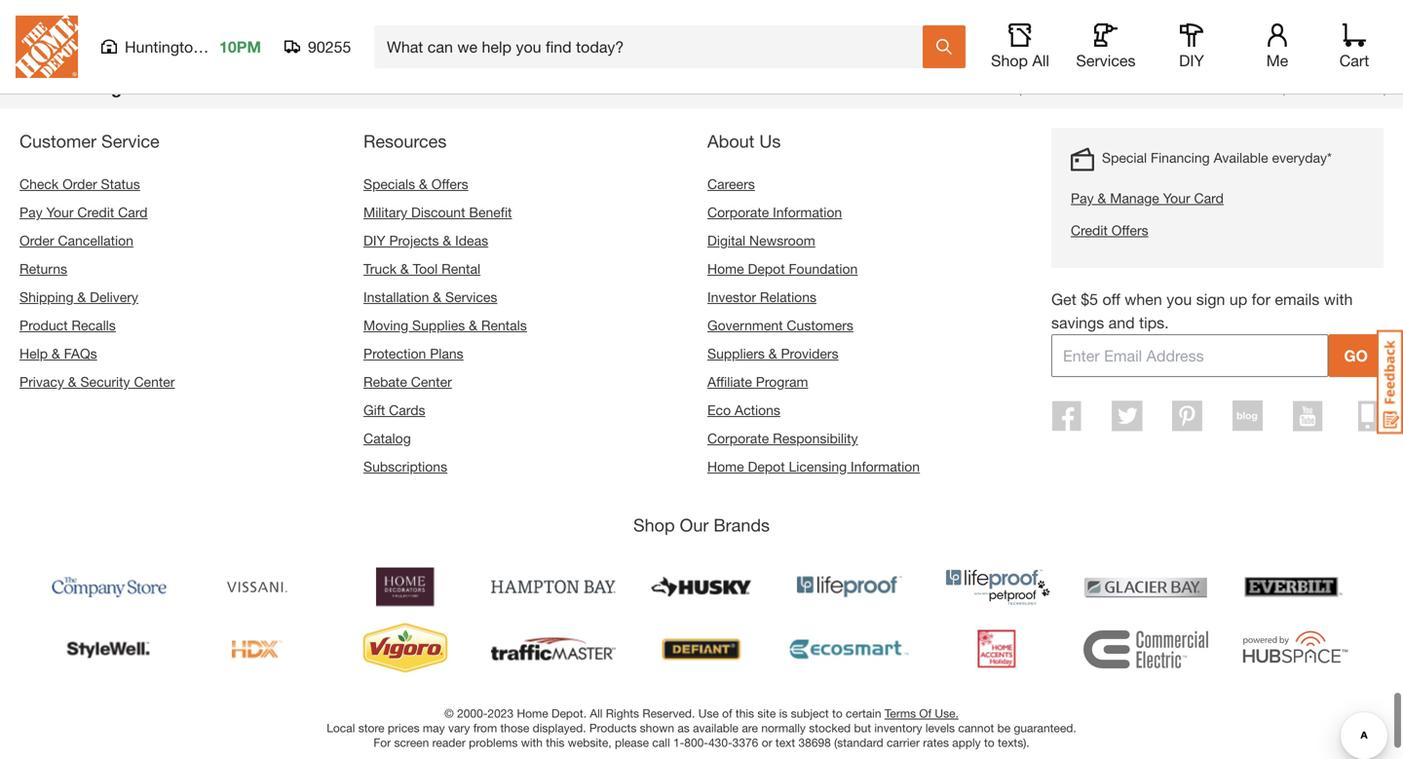 Task type: vqa. For each thing, say whether or not it's contained in the screenshot.
first the available
no



Task type: describe. For each thing, give the bounding box(es) containing it.
reserved.
[[643, 707, 695, 720]]

vigoro image
[[343, 622, 468, 677]]

displayed.
[[533, 721, 586, 735]]

terms
[[885, 707, 916, 720]]

are
[[742, 721, 758, 735]]

home inside © 2000-2023 home depot. all rights reserved. use of this site is subject to certain terms of use. local store prices may vary from those displayed. products shown as available are normally stocked but inventory levels cannot be guaranteed. for screen reader problems with this website, please call 1-800-430-3376 or text 38698 (standard carrier rates apply to texts).
[[517, 707, 548, 720]]

1 horizontal spatial offers
[[1112, 222, 1149, 238]]

order cancellation link
[[19, 232, 133, 249]]

but
[[854, 721, 871, 735]]

depot for licensing
[[748, 459, 785, 475]]

commercial electric image
[[1084, 622, 1209, 677]]

subscriptions
[[364, 459, 448, 475]]

privacy & security center
[[19, 374, 175, 390]]

everbilt image
[[1232, 560, 1357, 615]]

shipping
[[19, 289, 74, 305]]

pay your credit card
[[19, 204, 148, 220]]

home depot on youtube image
[[1293, 401, 1324, 432]]

faqs
[[64, 346, 97, 362]]

lifeproof flooring image
[[788, 560, 912, 615]]

ecosmart image
[[788, 622, 912, 677]]

emails
[[1275, 290, 1320, 309]]

pay for pay & manage your card
[[1071, 190, 1094, 206]]

home depot foundation link
[[708, 261, 858, 277]]

financing
[[1151, 150, 1210, 166]]

website,
[[568, 736, 612, 750]]

diy button
[[1161, 23, 1223, 70]]

or
[[762, 736, 773, 750]]

services inside "button"
[[1077, 51, 1136, 70]]

0 vertical spatial this
[[736, 707, 755, 720]]

glacier bay image
[[1084, 560, 1209, 615]]

0 horizontal spatial offers
[[432, 176, 468, 192]]

1- inside © 2000-2023 home depot. all rights reserved. use of this site is subject to certain terms of use. local store prices may vary from those displayed. products shown as available are normally stocked but inventory levels cannot be guaranteed. for screen reader problems with this website, please call 1-800-430-3376 or text 38698 (standard carrier rates apply to texts).
[[674, 736, 685, 750]]

everyday*
[[1273, 150, 1332, 166]]

1 horizontal spatial 800-
[[1159, 79, 1187, 96]]

corporate for corporate information
[[708, 204, 769, 220]]

2 center from the left
[[411, 374, 452, 390]]

subscriptions link
[[364, 459, 448, 475]]

home depot on twitter image
[[1112, 401, 1143, 432]]

shipping & delivery
[[19, 289, 138, 305]]

special financing available everyday*
[[1102, 150, 1332, 166]]

delivery
[[90, 289, 138, 305]]

get
[[1052, 290, 1077, 309]]

guaranteed.
[[1014, 721, 1077, 735]]

moving
[[364, 317, 409, 333]]

apply
[[953, 736, 981, 750]]

0 vertical spatial to
[[832, 707, 843, 720]]

us
[[760, 131, 781, 152]]

huntington park
[[125, 38, 238, 56]]

government customers
[[708, 317, 854, 333]]

site
[[758, 707, 776, 720]]

special
[[1102, 150, 1147, 166]]

Enter Email Address text field
[[1052, 334, 1329, 377]]

the home depot logo image
[[16, 16, 78, 78]]

specials & offers
[[364, 176, 468, 192]]

about us
[[708, 131, 781, 152]]

pay for pay your credit card
[[19, 204, 42, 220]]

cards
[[389, 402, 426, 418]]

with inside get $5 off when you sign up for emails with savings and tips.
[[1324, 290, 1353, 309]]

all inside shop all button
[[1033, 51, 1050, 70]]

up
[[1230, 290, 1248, 309]]

rebate center link
[[364, 374, 452, 390]]

moving supplies & rentals link
[[364, 317, 527, 333]]

1 horizontal spatial information
[[851, 459, 920, 475]]

please
[[1039, 79, 1080, 96]]

hampton bay image
[[491, 560, 616, 615]]

levels
[[926, 721, 955, 735]]

products
[[590, 721, 637, 735]]

returns
[[19, 261, 67, 277]]

& for installation & services
[[433, 289, 442, 305]]

product recalls link
[[19, 317, 116, 333]]

0 horizontal spatial services
[[445, 289, 498, 305]]

0 horizontal spatial your
[[46, 204, 74, 220]]

vary
[[448, 721, 470, 735]]

the company store image
[[47, 560, 172, 615]]

tips.
[[1140, 313, 1169, 332]]

local
[[327, 721, 355, 735]]

rebate
[[364, 374, 407, 390]]

rebate center
[[364, 374, 452, 390]]

from
[[473, 721, 497, 735]]

customers
[[787, 317, 854, 333]]

savings
[[1052, 313, 1105, 332]]

home depot on facebook image
[[1053, 401, 1082, 432]]

rentals
[[481, 317, 527, 333]]

protection plans link
[[364, 346, 464, 362]]

1 horizontal spatial your
[[1164, 190, 1191, 206]]

recalls
[[72, 317, 116, 333]]

diy for diy projects & ideas
[[364, 232, 386, 249]]

© 2000-2023 home depot. all rights reserved. use of this site is subject to certain terms of use. local store prices may vary from those displayed. products shown as available are normally stocked but inventory levels cannot be guaranteed. for screen reader problems with this website, please call 1-800-430-3376 or text 38698 (standard carrier rates apply to texts).
[[327, 707, 1077, 750]]

military discount benefit link
[[364, 204, 512, 220]]

installation
[[364, 289, 429, 305]]

actions
[[735, 402, 781, 418]]

0 vertical spatial call
[[1084, 79, 1104, 96]]

shop all button
[[989, 23, 1052, 70]]

0 horizontal spatial information
[[773, 204, 842, 220]]

shop for shop all
[[991, 51, 1028, 70]]

trafficmaster image
[[491, 622, 616, 677]]

defiant image
[[639, 622, 764, 677]]

home for home depot licensing information
[[708, 459, 744, 475]]

order cancellation
[[19, 232, 133, 249]]

help & faqs
[[19, 346, 97, 362]]

3337)
[[1354, 79, 1388, 96]]

feedback link image
[[1377, 329, 1404, 435]]

careers
[[708, 176, 755, 192]]

truck
[[364, 261, 397, 277]]

90255
[[308, 38, 351, 56]]

affiliate
[[708, 374, 752, 390]]

check
[[19, 176, 59, 192]]

cart link
[[1333, 23, 1376, 70]]

inventory
[[875, 721, 923, 735]]

investor
[[708, 289, 756, 305]]

benefit
[[469, 204, 512, 220]]

1 horizontal spatial 1-
[[1146, 79, 1159, 96]]

& for privacy & security center
[[68, 374, 77, 390]]

diy projects & ideas link
[[364, 232, 488, 249]]

all inside © 2000-2023 home depot. all rights reserved. use of this site is subject to certain terms of use. local store prices may vary from those displayed. products shown as available are normally stocked but inventory levels cannot be guaranteed. for screen reader problems with this website, please call 1-800-430-3376 or text 38698 (standard carrier rates apply to texts).
[[590, 707, 603, 720]]

use
[[699, 707, 719, 720]]

digital
[[708, 232, 746, 249]]

go button
[[1329, 334, 1384, 377]]

rental
[[442, 261, 481, 277]]

providers
[[781, 346, 839, 362]]

government
[[708, 317, 783, 333]]

depot
[[1235, 79, 1282, 96]]

off
[[1103, 290, 1121, 309]]

depot for foundation
[[748, 261, 785, 277]]

credit offers link
[[1071, 220, 1332, 241]]

installation & services link
[[364, 289, 498, 305]]

eco actions link
[[708, 402, 781, 418]]

program
[[756, 374, 809, 390]]

(standard
[[835, 736, 884, 750]]



Task type: locate. For each thing, give the bounding box(es) containing it.
product
[[19, 317, 68, 333]]

1 horizontal spatial services
[[1077, 51, 1136, 70]]

problems
[[469, 736, 518, 750]]

& down faqs
[[68, 374, 77, 390]]

me button
[[1247, 23, 1309, 70]]

depot up investor relations
[[748, 261, 785, 277]]

10pm
[[219, 38, 261, 56]]

shop our brands
[[634, 515, 770, 536]]

offers
[[432, 176, 468, 192], [1112, 222, 1149, 238]]

& left rentals
[[469, 317, 478, 333]]

0 vertical spatial 1-
[[1146, 79, 1159, 96]]

1 vertical spatial shop
[[634, 515, 675, 536]]

plans
[[430, 346, 464, 362]]

available
[[1214, 150, 1269, 166]]

0 vertical spatial order
[[62, 176, 97, 192]]

800- down me button
[[1298, 79, 1326, 96]]

stylewell image
[[47, 622, 172, 677]]

us
[[1108, 79, 1123, 96]]

center down plans
[[411, 374, 452, 390]]

services down rental
[[445, 289, 498, 305]]

1 vertical spatial corporate
[[708, 430, 769, 446]]

husky image
[[639, 560, 764, 615]]

information right 'licensing'
[[851, 459, 920, 475]]

specials & offers link
[[364, 176, 468, 192]]

1 vertical spatial to
[[984, 736, 995, 750]]

credit down pay & manage your card
[[1071, 222, 1108, 238]]

1 vertical spatial offers
[[1112, 222, 1149, 238]]

home depot on pinterest image
[[1173, 401, 1203, 432]]

0 vertical spatial with
[[1324, 290, 1353, 309]]

1 vertical spatial call
[[653, 736, 670, 750]]

catalog
[[364, 430, 411, 446]]

diy up need help? please call us at: 1-800-home-depot (1-800-466-3337)
[[1180, 51, 1205, 70]]

customer
[[19, 131, 97, 152]]

0 vertical spatial home
[[708, 261, 744, 277]]

order up returns
[[19, 232, 54, 249]]

affiliate program link
[[708, 374, 809, 390]]

0 vertical spatial corporate
[[708, 204, 769, 220]]

diy up truck at top left
[[364, 232, 386, 249]]

1 horizontal spatial with
[[1324, 290, 1353, 309]]

more
[[143, 77, 186, 98]]

1-
[[1146, 79, 1159, 96], [674, 736, 685, 750]]

shop for shop our brands
[[634, 515, 675, 536]]

0 vertical spatial depot
[[748, 261, 785, 277]]

1 horizontal spatial center
[[411, 374, 452, 390]]

home down eco
[[708, 459, 744, 475]]

1- down as
[[674, 736, 685, 750]]

1 depot from the top
[[748, 261, 785, 277]]

pay up credit offers
[[1071, 190, 1094, 206]]

check order status link
[[19, 176, 140, 192]]

430-
[[709, 736, 733, 750]]

©
[[445, 707, 454, 720]]

call inside © 2000-2023 home depot. all rights reserved. use of this site is subject to certain terms of use. local store prices may vary from those displayed. products shown as available are normally stocked but inventory levels cannot be guaranteed. for screen reader problems with this website, please call 1-800-430-3376 or text 38698 (standard carrier rates apply to texts).
[[653, 736, 670, 750]]

to down "cannot"
[[984, 736, 995, 750]]

1 vertical spatial services
[[445, 289, 498, 305]]

card down status
[[118, 204, 148, 220]]

0 vertical spatial services
[[1077, 51, 1136, 70]]

home depot blog image
[[1233, 401, 1263, 432]]

2 vertical spatial home
[[517, 707, 548, 720]]

1 vertical spatial credit
[[1071, 222, 1108, 238]]

call down shown
[[653, 736, 670, 750]]

rights
[[606, 707, 639, 720]]

careers link
[[708, 176, 755, 192]]

1 horizontal spatial to
[[984, 736, 995, 750]]

1 corporate from the top
[[708, 204, 769, 220]]

& left manage
[[1098, 190, 1107, 206]]

1 horizontal spatial order
[[62, 176, 97, 192]]

corporate responsibility
[[708, 430, 858, 446]]

$5
[[1081, 290, 1099, 309]]

2 depot from the top
[[748, 459, 785, 475]]

0 vertical spatial shop
[[991, 51, 1028, 70]]

center right the security
[[134, 374, 175, 390]]

park
[[206, 38, 238, 56]]

security
[[80, 374, 130, 390]]

& for truck & tool rental
[[400, 261, 409, 277]]

0 horizontal spatial 1-
[[674, 736, 685, 750]]

What can we help you find today? search field
[[387, 26, 922, 67]]

hubspace smart home image
[[1232, 622, 1357, 677]]

1 vertical spatial information
[[851, 459, 920, 475]]

diy for diy
[[1180, 51, 1205, 70]]

specials
[[364, 176, 415, 192]]

1- right at:
[[1146, 79, 1159, 96]]

of
[[920, 707, 932, 720]]

pay & manage your card link
[[1071, 188, 1332, 209]]

1 horizontal spatial credit
[[1071, 222, 1108, 238]]

home down digital
[[708, 261, 744, 277]]

done™
[[191, 77, 250, 98]]

1 horizontal spatial pay
[[1071, 190, 1094, 206]]

certain
[[846, 707, 882, 720]]

0 vertical spatial offers
[[432, 176, 468, 192]]

your
[[1164, 190, 1191, 206], [46, 204, 74, 220]]

corporate for corporate responsibility
[[708, 430, 769, 446]]

how doers get more done™
[[16, 77, 250, 98]]

this up are
[[736, 707, 755, 720]]

terms of use. link
[[885, 707, 959, 720]]

pay down the check
[[19, 204, 42, 220]]

pay
[[1071, 190, 1094, 206], [19, 204, 42, 220]]

check order status
[[19, 176, 140, 192]]

home for home depot foundation
[[708, 261, 744, 277]]

home decorators collection image
[[343, 560, 468, 615]]

0 horizontal spatial this
[[546, 736, 565, 750]]

1 vertical spatial home
[[708, 459, 744, 475]]

pay & manage your card
[[1071, 190, 1224, 206]]

cart
[[1340, 51, 1370, 70]]

lifeproof with petproof technology carpet image
[[936, 560, 1061, 615]]

to up stocked
[[832, 707, 843, 720]]

1 vertical spatial 1-
[[674, 736, 685, 750]]

shop left our
[[634, 515, 675, 536]]

0 horizontal spatial credit
[[77, 204, 114, 220]]

services up us
[[1077, 51, 1136, 70]]

available
[[693, 721, 739, 735]]

order up pay your credit card
[[62, 176, 97, 192]]

home depot mobile apps image
[[1359, 401, 1378, 432]]

our
[[680, 515, 709, 536]]

0 horizontal spatial with
[[521, 736, 543, 750]]

0 horizontal spatial to
[[832, 707, 843, 720]]

all up products
[[590, 707, 603, 720]]

& for suppliers & providers
[[769, 346, 777, 362]]

800- inside © 2000-2023 home depot. all rights reserved. use of this site is subject to certain terms of use. local store prices may vary from those displayed. products shown as available are normally stocked but inventory levels cannot be guaranteed. for screen reader problems with this website, please call 1-800-430-3376 or text 38698 (standard carrier rates apply to texts).
[[685, 736, 709, 750]]

status
[[101, 176, 140, 192]]

get $5 off when you sign up for emails with savings and tips.
[[1052, 290, 1353, 332]]

depot down corporate responsibility link
[[748, 459, 785, 475]]

1 horizontal spatial shop
[[991, 51, 1028, 70]]

truck & tool rental link
[[364, 261, 481, 277]]

eco
[[708, 402, 731, 418]]

product recalls
[[19, 317, 116, 333]]

1 vertical spatial depot
[[748, 459, 785, 475]]

90255 button
[[285, 37, 352, 57]]

1 horizontal spatial all
[[1033, 51, 1050, 70]]

home accents holiday image
[[936, 622, 1061, 677]]

call left us
[[1084, 79, 1104, 96]]

0 horizontal spatial order
[[19, 232, 54, 249]]

your up order cancellation
[[46, 204, 74, 220]]

1 vertical spatial all
[[590, 707, 603, 720]]

& right help
[[52, 346, 60, 362]]

2 horizontal spatial 800-
[[1298, 79, 1326, 96]]

0 horizontal spatial shop
[[634, 515, 675, 536]]

offers up discount
[[432, 176, 468, 192]]

home
[[708, 261, 744, 277], [708, 459, 744, 475], [517, 707, 548, 720]]

38698
[[799, 736, 831, 750]]

credit up cancellation at the left top of page
[[77, 204, 114, 220]]

hdx image
[[195, 622, 320, 677]]

0 horizontal spatial all
[[590, 707, 603, 720]]

1 center from the left
[[134, 374, 175, 390]]

tool
[[413, 261, 438, 277]]

& up military discount benefit link
[[419, 176, 428, 192]]

with down those
[[521, 736, 543, 750]]

order
[[62, 176, 97, 192], [19, 232, 54, 249]]

services
[[1077, 51, 1136, 70], [445, 289, 498, 305]]

800- down as
[[685, 736, 709, 750]]

go
[[1345, 347, 1369, 365]]

licensing
[[789, 459, 847, 475]]

shop up help?
[[991, 51, 1028, 70]]

shop inside button
[[991, 51, 1028, 70]]

1 horizontal spatial diy
[[1180, 51, 1205, 70]]

all up please
[[1033, 51, 1050, 70]]

home up those
[[517, 707, 548, 720]]

2 corporate from the top
[[708, 430, 769, 446]]

suppliers & providers link
[[708, 346, 839, 362]]

0 vertical spatial all
[[1033, 51, 1050, 70]]

& left tool at top left
[[400, 261, 409, 277]]

0 horizontal spatial center
[[134, 374, 175, 390]]

home-
[[1187, 79, 1235, 96]]

returns link
[[19, 261, 67, 277]]

brands
[[714, 515, 770, 536]]

need
[[963, 79, 996, 96]]

& up the recalls
[[77, 289, 86, 305]]

of
[[722, 707, 733, 720]]

corporate down the careers link
[[708, 204, 769, 220]]

& left ideas
[[443, 232, 452, 249]]

0 horizontal spatial call
[[653, 736, 670, 750]]

digital newsroom link
[[708, 232, 816, 249]]

is
[[779, 707, 788, 720]]

diy inside diy button
[[1180, 51, 1205, 70]]

with right emails
[[1324, 290, 1353, 309]]

1 horizontal spatial card
[[1195, 190, 1224, 206]]

1 vertical spatial with
[[521, 736, 543, 750]]

help?
[[1000, 79, 1035, 96]]

& for pay & manage your card
[[1098, 190, 1107, 206]]

1 vertical spatial this
[[546, 736, 565, 750]]

your down financing
[[1164, 190, 1191, 206]]

information up newsroom
[[773, 204, 842, 220]]

0 horizontal spatial pay
[[19, 204, 42, 220]]

0 vertical spatial information
[[773, 204, 842, 220]]

protection plans
[[364, 346, 464, 362]]

call
[[1084, 79, 1104, 96], [653, 736, 670, 750]]

1 vertical spatial order
[[19, 232, 54, 249]]

depot
[[748, 261, 785, 277], [748, 459, 785, 475]]

800-
[[1159, 79, 1187, 96], [1298, 79, 1326, 96], [685, 736, 709, 750]]

1 horizontal spatial this
[[736, 707, 755, 720]]

use.
[[935, 707, 959, 720]]

800- right at:
[[1159, 79, 1187, 96]]

vissani image
[[195, 560, 320, 615]]

0 vertical spatial diy
[[1180, 51, 1205, 70]]

& for shipping & delivery
[[77, 289, 86, 305]]

0 vertical spatial credit
[[77, 204, 114, 220]]

with inside © 2000-2023 home depot. all rights reserved. use of this site is subject to certain terms of use. local store prices may vary from those displayed. products shown as available are normally stocked but inventory levels cannot be guaranteed. for screen reader problems with this website, please call 1-800-430-3376 or text 38698 (standard carrier rates apply to texts).
[[521, 736, 543, 750]]

cancellation
[[58, 232, 133, 249]]

0 horizontal spatial card
[[118, 204, 148, 220]]

shop all
[[991, 51, 1050, 70]]

services button
[[1075, 23, 1138, 70]]

& up the supplies
[[433, 289, 442, 305]]

corporate down eco actions
[[708, 430, 769, 446]]

3376
[[733, 736, 759, 750]]

& for help & faqs
[[52, 346, 60, 362]]

stocked
[[809, 721, 851, 735]]

all
[[1033, 51, 1050, 70], [590, 707, 603, 720]]

& for specials & offers
[[419, 176, 428, 192]]

1 vertical spatial diy
[[364, 232, 386, 249]]

1 horizontal spatial call
[[1084, 79, 1104, 96]]

0 horizontal spatial diy
[[364, 232, 386, 249]]

2000-
[[457, 707, 488, 720]]

card up credit offers link
[[1195, 190, 1224, 206]]

0 horizontal spatial 800-
[[685, 736, 709, 750]]

corporate information link
[[708, 204, 842, 220]]

projects
[[389, 232, 439, 249]]

& down government customers at right top
[[769, 346, 777, 362]]

offers down manage
[[1112, 222, 1149, 238]]

this down "displayed." at the bottom left of the page
[[546, 736, 565, 750]]



